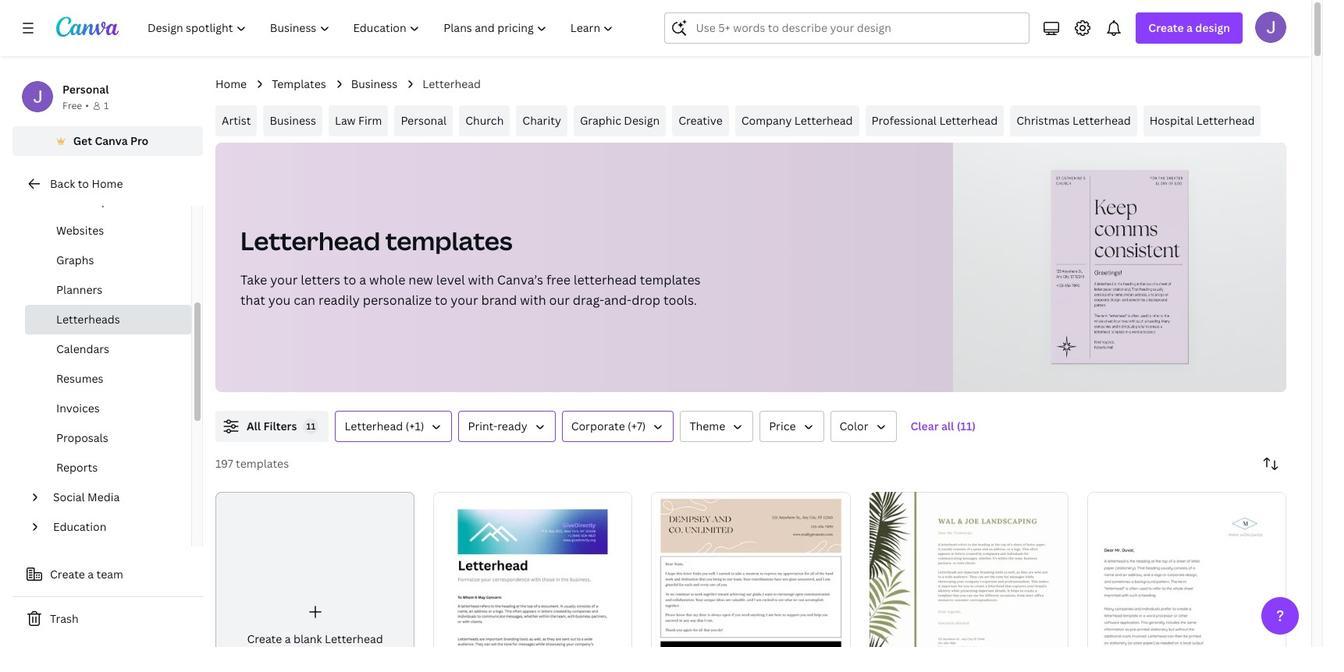 Task type: describe. For each thing, give the bounding box(es) containing it.
a for create a design
[[1186, 20, 1193, 35]]

0 vertical spatial personal
[[62, 82, 109, 97]]

law
[[335, 113, 356, 128]]

free
[[546, 272, 571, 289]]

jacob simon image
[[1255, 12, 1286, 43]]

professional letterhead
[[872, 113, 998, 128]]

whole
[[369, 272, 405, 289]]

create a team
[[50, 567, 123, 582]]

calendars link
[[25, 335, 191, 365]]

law firm link
[[329, 105, 388, 137]]

letterheads
[[56, 312, 120, 327]]

canva's
[[497, 272, 543, 289]]

letterhead up letters
[[240, 224, 380, 258]]

get canva pro
[[73, 133, 149, 148]]

a for create a blank letterhead
[[285, 632, 291, 647]]

letterhead right professional
[[939, 113, 998, 128]]

mind
[[56, 194, 83, 208]]

get
[[73, 133, 92, 148]]

company letterhead link
[[735, 105, 859, 137]]

1 vertical spatial business
[[270, 113, 316, 128]]

trash link
[[12, 604, 203, 635]]

company
[[741, 113, 792, 128]]

invoices link
[[25, 394, 191, 424]]

invoices
[[56, 401, 100, 416]]

ready
[[497, 419, 527, 434]]

church
[[465, 113, 504, 128]]

artist
[[222, 113, 251, 128]]

clear all (11) button
[[903, 411, 984, 443]]

creative
[[678, 113, 723, 128]]

level
[[436, 272, 465, 289]]

proposals
[[56, 431, 108, 446]]

price button
[[760, 411, 824, 443]]

drop
[[632, 292, 660, 309]]

back to home
[[50, 176, 123, 191]]

black and beige professional minimalist business letterhead doc image
[[651, 492, 850, 648]]

create for create a team
[[50, 567, 85, 582]]

197
[[215, 457, 233, 471]]

templates for letterhead templates
[[385, 224, 512, 258]]

all
[[247, 419, 261, 434]]

1 vertical spatial personal
[[401, 113, 447, 128]]

letterhead right the hospital
[[1196, 113, 1255, 128]]

templates link
[[272, 76, 326, 93]]

proposals link
[[25, 424, 191, 454]]

filters
[[263, 419, 297, 434]]

christmas letterhead link
[[1010, 105, 1137, 137]]

letterhead inside button
[[345, 419, 403, 434]]

create a design
[[1148, 20, 1230, 35]]

hospital
[[1150, 113, 1194, 128]]

artist link
[[215, 105, 257, 137]]

new
[[408, 272, 433, 289]]

create a team button
[[12, 560, 203, 591]]

1 vertical spatial home
[[92, 176, 123, 191]]

maps
[[85, 194, 114, 208]]

theme
[[690, 419, 725, 434]]

clear
[[911, 419, 939, 434]]

letterhead right blank
[[325, 632, 383, 647]]

Sort by button
[[1255, 449, 1286, 480]]

graphic design link
[[574, 105, 666, 137]]

personalize
[[363, 292, 432, 309]]

1 horizontal spatial to
[[343, 272, 356, 289]]

free •
[[62, 99, 89, 112]]

1 vertical spatial your
[[451, 292, 478, 309]]

blank
[[293, 632, 322, 647]]

blue and white simple letterhead image
[[1087, 493, 1286, 648]]

charity
[[522, 113, 561, 128]]

reports
[[56, 461, 98, 475]]

christmas letterhead
[[1016, 113, 1131, 128]]

graphs link
[[25, 246, 191, 276]]

websites
[[56, 223, 104, 238]]

letterhead templates
[[240, 224, 512, 258]]

drag-
[[573, 292, 604, 309]]

Search search field
[[696, 13, 1020, 43]]

our
[[549, 292, 570, 309]]

theme button
[[680, 411, 753, 443]]

top level navigation element
[[137, 12, 627, 44]]

social
[[53, 490, 85, 505]]

color button
[[830, 411, 897, 443]]

create for create a design
[[1148, 20, 1184, 35]]

planners link
[[25, 276, 191, 305]]

print-ready
[[468, 419, 527, 434]]

1
[[104, 99, 109, 112]]

1 horizontal spatial with
[[520, 292, 546, 309]]

corporate (+7) button
[[562, 411, 674, 443]]

corporate
[[571, 419, 625, 434]]

media
[[87, 490, 120, 505]]

0 vertical spatial business link
[[351, 76, 398, 93]]

hospital letterhead link
[[1143, 105, 1261, 137]]



Task type: vqa. For each thing, say whether or not it's contained in the screenshot.
price Button
yes



Task type: locate. For each thing, give the bounding box(es) containing it.
templates inside the take your letters to a whole new level with canva's free letterhead templates that you can readily personalize to your brand with our drag-and-drop tools.
[[640, 272, 701, 289]]

templates up tools.
[[640, 272, 701, 289]]

business up firm
[[351, 76, 398, 91]]

2 horizontal spatial create
[[1148, 20, 1184, 35]]

a for create a team
[[88, 567, 94, 582]]

to up mind maps
[[78, 176, 89, 191]]

free
[[62, 99, 82, 112]]

brand
[[481, 292, 517, 309]]

christmas
[[1016, 113, 1070, 128]]

letterhead templates image
[[953, 143, 1286, 393], [1051, 170, 1188, 364]]

2 vertical spatial create
[[247, 632, 282, 647]]

1 horizontal spatial create
[[247, 632, 282, 647]]

0 vertical spatial business
[[351, 76, 398, 91]]

home up maps
[[92, 176, 123, 191]]

letterhead
[[574, 272, 637, 289]]

personal link
[[394, 105, 453, 137]]

0 vertical spatial templates
[[385, 224, 512, 258]]

0 horizontal spatial home
[[92, 176, 123, 191]]

1 horizontal spatial your
[[451, 292, 478, 309]]

tools.
[[664, 292, 697, 309]]

education
[[53, 520, 106, 535]]

mind maps link
[[25, 187, 191, 216]]

home up artist
[[215, 76, 247, 91]]

1 horizontal spatial templates
[[385, 224, 512, 258]]

0 horizontal spatial business link
[[263, 105, 322, 137]]

a left design
[[1186, 20, 1193, 35]]

your up you
[[270, 272, 298, 289]]

pro
[[130, 133, 149, 148]]

2 vertical spatial to
[[435, 292, 448, 309]]

a inside dropdown button
[[1186, 20, 1193, 35]]

0 vertical spatial to
[[78, 176, 89, 191]]

your down level
[[451, 292, 478, 309]]

back to home link
[[12, 169, 203, 200]]

templates right "197"
[[236, 457, 289, 471]]

0 horizontal spatial business
[[270, 113, 316, 128]]

letterhead (+1) button
[[335, 411, 452, 443]]

11 filter options selected element
[[303, 419, 319, 435]]

education link
[[47, 513, 182, 542]]

business down 'templates' link
[[270, 113, 316, 128]]

resumes link
[[25, 365, 191, 394]]

social media
[[53, 490, 120, 505]]

websites link
[[25, 216, 191, 246]]

None search field
[[665, 12, 1030, 44]]

mind maps
[[56, 194, 114, 208]]

0 horizontal spatial with
[[468, 272, 494, 289]]

home link
[[215, 76, 247, 93]]

social media link
[[47, 483, 182, 513]]

letterhead up 'personal' link
[[422, 76, 481, 91]]

create left team
[[50, 567, 85, 582]]

0 horizontal spatial your
[[270, 272, 298, 289]]

church link
[[459, 105, 510, 137]]

1 horizontal spatial business link
[[351, 76, 398, 93]]

0 vertical spatial create
[[1148, 20, 1184, 35]]

a left blank
[[285, 632, 291, 647]]

197 templates
[[215, 457, 289, 471]]

with
[[468, 272, 494, 289], [520, 292, 546, 309]]

create a blank letterhead link
[[215, 493, 415, 648]]

personal
[[62, 82, 109, 97], [401, 113, 447, 128]]

0 horizontal spatial to
[[78, 176, 89, 191]]

1 horizontal spatial personal
[[401, 113, 447, 128]]

1 vertical spatial with
[[520, 292, 546, 309]]

create a blank letterhead
[[247, 632, 383, 647]]

you
[[268, 292, 291, 309]]

0 horizontal spatial templates
[[236, 457, 289, 471]]

templates
[[272, 76, 326, 91]]

corporate (+7)
[[571, 419, 646, 434]]

•
[[85, 99, 89, 112]]

clear all (11)
[[911, 419, 976, 434]]

(+1)
[[406, 419, 424, 434]]

letterhead
[[422, 76, 481, 91], [794, 113, 853, 128], [939, 113, 998, 128], [1072, 113, 1131, 128], [1196, 113, 1255, 128], [240, 224, 380, 258], [345, 419, 403, 434], [325, 632, 383, 647]]

a left team
[[88, 567, 94, 582]]

2 vertical spatial templates
[[236, 457, 289, 471]]

create left blank
[[247, 632, 282, 647]]

0 horizontal spatial create
[[50, 567, 85, 582]]

resumes
[[56, 372, 103, 386]]

1 horizontal spatial business
[[351, 76, 398, 91]]

1 vertical spatial create
[[50, 567, 85, 582]]

templates
[[385, 224, 512, 258], [640, 272, 701, 289], [236, 457, 289, 471]]

professional letterhead link
[[865, 105, 1004, 137]]

business link
[[351, 76, 398, 93], [263, 105, 322, 137]]

back
[[50, 176, 75, 191]]

letters
[[301, 272, 340, 289]]

professional
[[872, 113, 937, 128]]

with down canva's
[[520, 292, 546, 309]]

home
[[215, 76, 247, 91], [92, 176, 123, 191]]

a inside button
[[88, 567, 94, 582]]

to inside back to home link
[[78, 176, 89, 191]]

11
[[306, 421, 316, 432]]

create left design
[[1148, 20, 1184, 35]]

personal up •
[[62, 82, 109, 97]]

(11)
[[957, 419, 976, 434]]

2 horizontal spatial to
[[435, 292, 448, 309]]

take
[[240, 272, 267, 289]]

0 vertical spatial your
[[270, 272, 298, 289]]

get canva pro button
[[12, 126, 203, 156]]

company letterhead
[[741, 113, 853, 128]]

2 horizontal spatial templates
[[640, 272, 701, 289]]

hospital letterhead
[[1150, 113, 1255, 128]]

letterhead right company
[[794, 113, 853, 128]]

design
[[1195, 20, 1230, 35]]

create
[[1148, 20, 1184, 35], [50, 567, 85, 582], [247, 632, 282, 647]]

reports link
[[25, 454, 191, 483]]

0 horizontal spatial personal
[[62, 82, 109, 97]]

create inside create a design dropdown button
[[1148, 20, 1184, 35]]

graphic
[[580, 113, 621, 128]]

take your letters to a whole new level with canva's free letterhead templates that you can readily personalize to your brand with our drag-and-drop tools.
[[240, 272, 701, 309]]

letterhead left (+1)
[[345, 419, 403, 434]]

to up readily
[[343, 272, 356, 289]]

create inside create a blank letterhead element
[[247, 632, 282, 647]]

creative link
[[672, 105, 729, 137]]

letterhead doc in bright blue bright purple classic professional style image
[[433, 492, 633, 648]]

personal right firm
[[401, 113, 447, 128]]

charity link
[[516, 105, 567, 137]]

1 horizontal spatial home
[[215, 76, 247, 91]]

green leaves landscape artist personal letterhead image
[[869, 493, 1068, 648]]

can
[[294, 292, 315, 309]]

1 vertical spatial business link
[[263, 105, 322, 137]]

all
[[941, 419, 954, 434]]

a left whole
[[359, 272, 366, 289]]

planners
[[56, 283, 102, 297]]

with up the brand
[[468, 272, 494, 289]]

print-
[[468, 419, 497, 434]]

firm
[[358, 113, 382, 128]]

1 vertical spatial templates
[[640, 272, 701, 289]]

readily
[[318, 292, 360, 309]]

create a design button
[[1136, 12, 1243, 44]]

trash
[[50, 612, 79, 627]]

create for create a blank letterhead
[[247, 632, 282, 647]]

to down level
[[435, 292, 448, 309]]

a inside the take your letters to a whole new level with canva's free letterhead templates that you can readily personalize to your brand with our drag-and-drop tools.
[[359, 272, 366, 289]]

your
[[270, 272, 298, 289], [451, 292, 478, 309]]

business link up firm
[[351, 76, 398, 93]]

canva
[[95, 133, 128, 148]]

templates for 197 templates
[[236, 457, 289, 471]]

letterhead (+1)
[[345, 419, 424, 434]]

team
[[96, 567, 123, 582]]

create inside 'create a team' button
[[50, 567, 85, 582]]

design
[[624, 113, 660, 128]]

templates up level
[[385, 224, 512, 258]]

letterhead right christmas
[[1072, 113, 1131, 128]]

calendars
[[56, 342, 109, 357]]

0 vertical spatial home
[[215, 76, 247, 91]]

0 vertical spatial with
[[468, 272, 494, 289]]

create a blank letterhead element
[[215, 493, 415, 648]]

price
[[769, 419, 796, 434]]

business link down 'templates' link
[[263, 105, 322, 137]]

and-
[[604, 292, 632, 309]]

(+7)
[[628, 419, 646, 434]]

1 vertical spatial to
[[343, 272, 356, 289]]

that
[[240, 292, 265, 309]]



